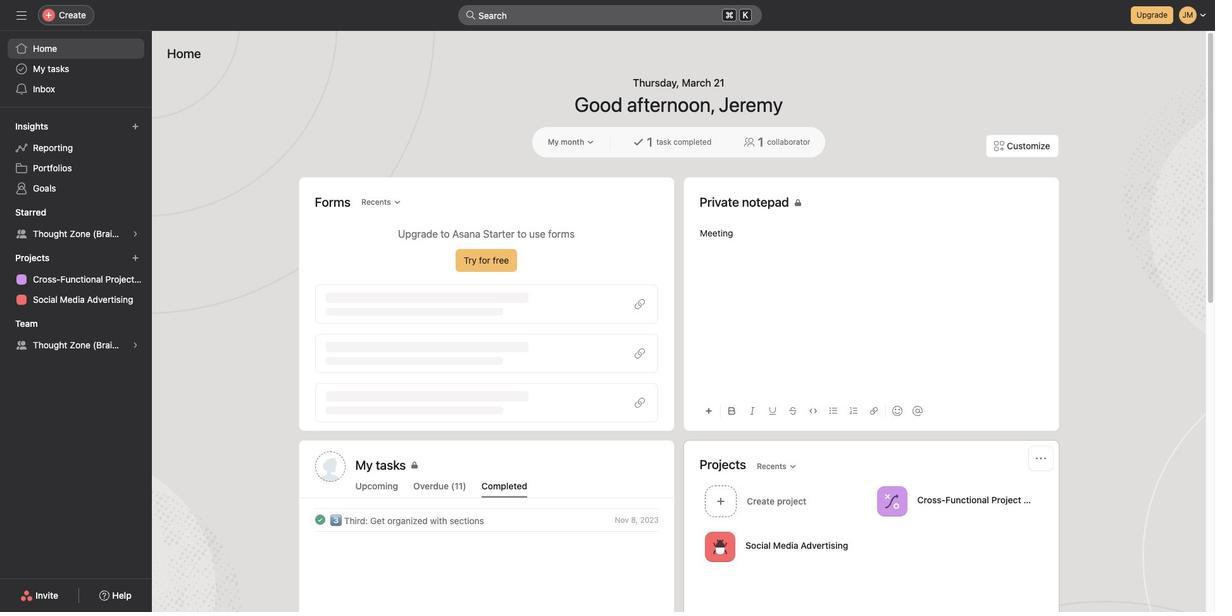 Task type: locate. For each thing, give the bounding box(es) containing it.
list item
[[700, 482, 872, 521], [300, 509, 674, 532]]

starred element
[[0, 201, 152, 247]]

0 vertical spatial see details, thought zone (brainstorm space) image
[[132, 230, 139, 238]]

see details, thought zone (brainstorm space) image inside starred element
[[132, 230, 139, 238]]

bug image
[[713, 540, 728, 555]]

actions image
[[1036, 454, 1046, 464]]

bulleted list image
[[830, 408, 837, 415]]

add profile photo image
[[315, 452, 345, 482]]

None field
[[458, 5, 762, 25]]

new project or portfolio image
[[132, 255, 139, 262]]

hide sidebar image
[[16, 10, 27, 20]]

underline image
[[769, 408, 776, 415]]

see details, thought zone (brainstorm space) image
[[132, 230, 139, 238], [132, 342, 139, 349]]

2 see details, thought zone (brainstorm space) image from the top
[[132, 342, 139, 349]]

bold image
[[728, 408, 736, 415]]

1 see details, thought zone (brainstorm space) image from the top
[[132, 230, 139, 238]]

see details, thought zone (brainstorm space) image inside teams element
[[132, 342, 139, 349]]

completed image
[[312, 513, 328, 528]]

italics image
[[749, 408, 756, 415]]

at mention image
[[913, 406, 923, 417]]

new insights image
[[132, 123, 139, 130]]

toolbar
[[700, 397, 1043, 425]]

1 vertical spatial see details, thought zone (brainstorm space) image
[[132, 342, 139, 349]]

teams element
[[0, 313, 152, 358]]



Task type: vqa. For each thing, say whether or not it's contained in the screenshot.
Completed checkbox
yes



Task type: describe. For each thing, give the bounding box(es) containing it.
emoji image
[[892, 406, 902, 417]]

see details, thought zone (brainstorm space) image for starred element
[[132, 230, 139, 238]]

prominent image
[[466, 10, 476, 20]]

Completed checkbox
[[312, 513, 328, 528]]

numbered list image
[[850, 408, 858, 415]]

0 horizontal spatial list item
[[300, 509, 674, 532]]

insights element
[[0, 115, 152, 201]]

global element
[[0, 31, 152, 107]]

1 horizontal spatial list item
[[700, 482, 872, 521]]

Search tasks, projects, and more text field
[[458, 5, 762, 25]]

code image
[[809, 408, 817, 415]]

projects element
[[0, 247, 152, 313]]

see details, thought zone (brainstorm space) image for teams element
[[132, 342, 139, 349]]

line_and_symbols image
[[884, 494, 900, 509]]

strikethrough image
[[789, 408, 797, 415]]

link image
[[870, 408, 878, 415]]



